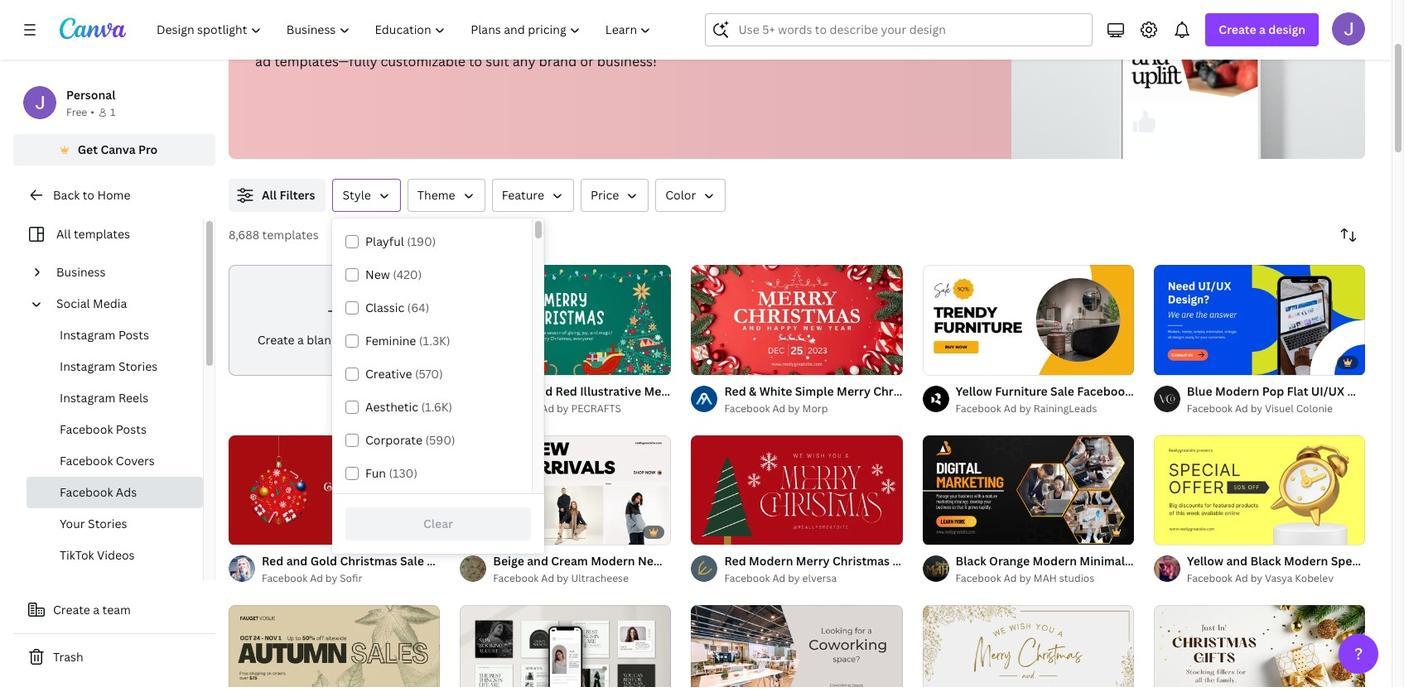 Task type: locate. For each thing, give the bounding box(es) containing it.
1 horizontal spatial new
[[638, 554, 663, 570]]

1 vertical spatial all
[[56, 226, 71, 242]]

your stories link
[[27, 509, 203, 540]]

to down the
[[469, 52, 482, 70]]

ad left vasya
[[1235, 572, 1248, 586]]

the
[[464, 31, 485, 49]]

brand up templates—fully
[[319, 31, 357, 49]]

and for beige
[[527, 554, 548, 570]]

facebook ad by morp link
[[725, 401, 903, 417]]

0 horizontal spatial a
[[93, 602, 100, 618]]

by down cream
[[557, 572, 569, 586]]

0 vertical spatial stories
[[118, 359, 158, 375]]

0 vertical spatial to
[[447, 31, 461, 49]]

sale inside the red and gold  christmas sale facebook ad facebook ad by sofir
[[400, 554, 424, 569]]

all down 'back'
[[56, 226, 71, 242]]

2 horizontal spatial modern
[[1216, 383, 1260, 399]]

tiktok videos link
[[27, 540, 203, 572]]

facebook ad by rainingleads link
[[956, 401, 1134, 417]]

0 horizontal spatial create
[[53, 602, 90, 618]]

0 horizontal spatial to
[[83, 187, 94, 203]]

red and gold  christmas sale facebook ad image
[[229, 435, 440, 546]]

merry up facebook ad by elversa link
[[796, 554, 830, 570]]

1 instagram from the top
[[60, 327, 116, 343]]

instagram up facebook posts at bottom left
[[60, 390, 116, 406]]

modern inside beige and cream modern new arrivals fashion facebook ad facebook ad by ultracheese
[[591, 554, 635, 570]]

merry inside green and red illustrative merry christmas facebook ad facebook ad by pecrafts
[[644, 383, 678, 399]]

ad up facebook ad by rainingleads 'link'
[[990, 383, 1006, 399]]

posts for facebook posts
[[116, 422, 147, 437]]

ad inside green and red illustrative merry christmas facebook ad facebook ad by pecrafts
[[541, 402, 554, 416]]

new left arrivals
[[638, 554, 663, 570]]

facebook inside blue modern pop flat ui/ux website d facebook ad by visuel colonie
[[1187, 402, 1233, 416]]

&
[[749, 383, 757, 399]]

by left 'visuel'
[[1251, 402, 1263, 416]]

stories up reels at the bottom of page
[[118, 359, 158, 375]]

facebook
[[636, 31, 697, 49], [340, 332, 393, 348], [741, 383, 795, 399], [934, 383, 988, 399], [1077, 383, 1132, 399], [493, 402, 539, 416], [725, 402, 770, 416], [956, 402, 1002, 416], [1187, 402, 1233, 416], [60, 422, 113, 437], [60, 453, 113, 469], [60, 485, 113, 500], [427, 554, 481, 569], [758, 554, 812, 570], [893, 554, 947, 570], [262, 572, 308, 586], [493, 572, 539, 586], [725, 572, 770, 586], [956, 572, 1002, 586], [1187, 572, 1233, 586]]

2 vertical spatial instagram
[[60, 390, 116, 406]]

and left business
[[361, 31, 385, 49]]

studios
[[1060, 572, 1095, 586]]

ad down and on the left of the page
[[541, 402, 554, 416]]

0 horizontal spatial modern
[[591, 554, 635, 570]]

christmas up sofir
[[340, 554, 397, 569]]

instagram posts link
[[27, 320, 203, 351]]

facebook ad templates image
[[1012, 0, 1366, 159], [1124, 0, 1258, 103]]

1 vertical spatial ad
[[798, 383, 812, 399]]

classic (64)
[[365, 300, 429, 316]]

0 vertical spatial create
[[1219, 22, 1257, 37]]

ad down gold
[[310, 572, 323, 586]]

ultracheese
[[571, 572, 629, 586]]

create for create a blank facebook ad
[[257, 332, 295, 348]]

top level navigation element
[[146, 13, 666, 46]]

christmas inside red & white simple merry christmas facebook ad facebook ad by morp
[[874, 383, 931, 399]]

facebook ad by mah studios link
[[956, 571, 1134, 588]]

posts
[[118, 327, 149, 343], [116, 422, 147, 437]]

a for team
[[93, 602, 100, 618]]

instagram down social media
[[60, 327, 116, 343]]

website
[[1348, 383, 1393, 399]]

create left blank
[[257, 332, 295, 348]]

all for all filters
[[262, 187, 277, 203]]

templates down back to home
[[74, 226, 130, 242]]

christmas inside the red and gold  christmas sale facebook ad facebook ad by sofir
[[340, 554, 397, 569]]

red inside green and red illustrative merry christmas facebook ad facebook ad by pecrafts
[[556, 383, 577, 399]]

by inside red modern merry christmas facebook ad facebook ad by elversa
[[788, 572, 800, 586]]

1 vertical spatial posts
[[116, 422, 147, 437]]

cream textured clothing store fall sale announcement facebook ad image
[[229, 606, 440, 688]]

create for create a team
[[53, 602, 90, 618]]

all filters button
[[229, 179, 326, 212]]

sale up rainingleads
[[1051, 383, 1075, 399]]

aesthetic (1.6k)
[[365, 399, 453, 415]]

pop
[[1263, 383, 1284, 399]]

colonie
[[1296, 402, 1333, 416]]

1 horizontal spatial a
[[297, 332, 304, 348]]

ad inside facebook ad by mah studios link
[[1004, 572, 1017, 586]]

back
[[53, 187, 80, 203]]

1 horizontal spatial ad
[[798, 383, 812, 399]]

0 vertical spatial brand
[[319, 31, 357, 49]]

fun
[[365, 466, 386, 481]]

instagram for instagram stories
[[60, 359, 116, 375]]

0 horizontal spatial merry
[[644, 383, 678, 399]]

christmas up elversa
[[833, 554, 890, 570]]

1 vertical spatial a
[[297, 332, 304, 348]]

clear
[[423, 516, 453, 532]]

Sort by button
[[1332, 219, 1366, 252]]

1 vertical spatial create
[[257, 332, 295, 348]]

create for create a design
[[1219, 22, 1257, 37]]

facebook ads
[[60, 485, 137, 500]]

templates down all filters
[[262, 227, 319, 243]]

canva's
[[584, 31, 633, 49]]

red left gold
[[262, 554, 284, 569]]

a left the team
[[93, 602, 100, 618]]

1 vertical spatial stories
[[88, 516, 127, 532]]

0 vertical spatial ad
[[255, 52, 271, 70]]

price button
[[581, 179, 649, 212]]

playful (190)
[[365, 234, 436, 249]]

posts down reels at the bottom of page
[[116, 422, 147, 437]]

1 facebook ad templates image from the left
[[1012, 0, 1366, 159]]

0 horizontal spatial all
[[56, 226, 71, 242]]

2 horizontal spatial merry
[[837, 383, 871, 399]]

red right arrivals
[[725, 554, 746, 570]]

and
[[361, 31, 385, 49], [286, 554, 308, 569], [527, 554, 548, 570]]

(1.3k)
[[419, 333, 450, 349]]

8,688
[[229, 227, 259, 243]]

ad left mah
[[1004, 572, 1017, 586]]

a left design
[[1259, 22, 1266, 37]]

and left gold
[[286, 554, 308, 569]]

red for red & white simple merry christmas facebook ad
[[725, 383, 746, 399]]

arrivals
[[666, 554, 709, 570]]

modern up facebook ad by elversa link
[[749, 554, 793, 570]]

red modern merry christmas facebook ad image
[[691, 435, 903, 546]]

create inside button
[[53, 602, 90, 618]]

all for all templates
[[56, 226, 71, 242]]

1 horizontal spatial to
[[447, 31, 461, 49]]

tiktok
[[60, 548, 94, 563]]

0 vertical spatial a
[[1259, 22, 1266, 37]]

templates for all templates
[[74, 226, 130, 242]]

(590)
[[425, 433, 455, 448]]

and right beige
[[527, 554, 548, 570]]

blue modern pop flat ui/ux website d facebook ad by visuel colonie
[[1187, 383, 1404, 416]]

None search field
[[706, 13, 1093, 46]]

style button
[[333, 179, 401, 212]]

stories up videos
[[88, 516, 127, 532]]

2 instagram from the top
[[60, 359, 116, 375]]

0 vertical spatial new
[[365, 267, 390, 283]]

ad left the blue
[[1134, 383, 1150, 399]]

0 horizontal spatial templates
[[74, 226, 130, 242]]

0 horizontal spatial new
[[365, 267, 390, 283]]

2 horizontal spatial and
[[527, 554, 548, 570]]

3 instagram from the top
[[60, 390, 116, 406]]

all inside "button"
[[262, 187, 277, 203]]

ad down 'take'
[[255, 52, 271, 70]]

red modern merry christmas facebook ad link
[[725, 553, 965, 571]]

red for red and gold  christmas sale facebook ad
[[262, 554, 284, 569]]

2 vertical spatial to
[[83, 187, 94, 203]]

get canva pro
[[78, 142, 158, 157]]

create left the team
[[53, 602, 90, 618]]

mah
[[1034, 572, 1057, 586]]

merry inside red & white simple merry christmas facebook ad facebook ad by morp
[[837, 383, 871, 399]]

a inside the create a team button
[[93, 602, 100, 618]]

rainingleads
[[1034, 402, 1097, 416]]

merry inside red modern merry christmas facebook ad facebook ad by elversa
[[796, 554, 830, 570]]

modern inside blue modern pop flat ui/ux website d facebook ad by visuel colonie
[[1216, 383, 1260, 399]]

instagram for instagram posts
[[60, 327, 116, 343]]

all
[[262, 187, 277, 203], [56, 226, 71, 242]]

clear button
[[346, 508, 531, 541]]

1 horizontal spatial templates
[[262, 227, 319, 243]]

1 horizontal spatial and
[[361, 31, 385, 49]]

red & white simple merry christmas facebook ad link
[[725, 383, 1006, 401]]

and
[[530, 383, 553, 399]]

merry right illustrative
[[644, 383, 678, 399]]

by inside green and red illustrative merry christmas facebook ad facebook ad by pecrafts
[[557, 402, 569, 416]]

to left the
[[447, 31, 461, 49]]

christmas left &
[[681, 383, 738, 399]]

by inside yellow furniture sale facebook ad facebook ad by rainingleads
[[1020, 402, 1031, 416]]

red left &
[[725, 383, 746, 399]]

create inside dropdown button
[[1219, 22, 1257, 37]]

red inside red & white simple merry christmas facebook ad facebook ad by morp
[[725, 383, 746, 399]]

red
[[556, 383, 577, 399], [725, 383, 746, 399], [262, 554, 284, 569], [725, 554, 746, 570]]

red & white simple merry christmas facebook ad image
[[691, 265, 903, 375]]

sale inside yellow furniture sale facebook ad facebook ad by rainingleads
[[1051, 383, 1075, 399]]

ads
[[116, 485, 137, 500]]

facebook ad by mah studios
[[956, 572, 1095, 586]]

style
[[343, 187, 371, 203]]

1 vertical spatial sale
[[400, 554, 424, 569]]

ad left elversa
[[773, 572, 786, 586]]

2 vertical spatial create
[[53, 602, 90, 618]]

1 horizontal spatial create
[[257, 332, 295, 348]]

beige
[[493, 554, 524, 570]]

merry
[[644, 383, 678, 399], [837, 383, 871, 399], [796, 554, 830, 570]]

red inside the red and gold  christmas sale facebook ad facebook ad by sofir
[[262, 554, 284, 569]]

modern left pop at right bottom
[[1216, 383, 1260, 399]]

2 horizontal spatial to
[[469, 52, 482, 70]]

facebook inside take your brand and business to the next level with canva's facebook ad templates—fully customizable to suit any brand or business!
[[636, 31, 697, 49]]

christmas
[[681, 383, 738, 399], [874, 383, 931, 399], [340, 554, 397, 569], [833, 554, 890, 570]]

0 horizontal spatial ad
[[255, 52, 271, 70]]

2 horizontal spatial create
[[1219, 22, 1257, 37]]

facebook ad by visuel colonie link
[[1187, 401, 1366, 417]]

color
[[666, 187, 696, 203]]

new
[[365, 267, 390, 283], [638, 554, 663, 570]]

stories for instagram stories
[[118, 359, 158, 375]]

social media
[[56, 296, 127, 312]]

take your brand and business to the next level with canva's facebook ad templates—fully customizable to suit any brand or business!
[[255, 31, 697, 70]]

a inside 'create a design' dropdown button
[[1259, 22, 1266, 37]]

1 horizontal spatial modern
[[749, 554, 793, 570]]

1 vertical spatial to
[[469, 52, 482, 70]]

black orange modern minimalist digital marketing facebook ad image
[[923, 435, 1134, 546]]

0 vertical spatial all
[[262, 187, 277, 203]]

0 horizontal spatial brand
[[319, 31, 357, 49]]

1 horizontal spatial all
[[262, 187, 277, 203]]

0 vertical spatial sale
[[1051, 383, 1075, 399]]

red inside red modern merry christmas facebook ad facebook ad by elversa
[[725, 554, 746, 570]]

free
[[66, 105, 87, 119]]

a inside create a blank facebook ad element
[[297, 332, 304, 348]]

2 horizontal spatial a
[[1259, 22, 1266, 37]]

0 vertical spatial posts
[[118, 327, 149, 343]]

1 horizontal spatial sale
[[1051, 383, 1075, 399]]

1 horizontal spatial merry
[[796, 554, 830, 570]]

sale down clear button
[[400, 554, 424, 569]]

corporate
[[365, 433, 423, 448]]

modern up ultracheese
[[591, 554, 635, 570]]

and inside the red and gold  christmas sale facebook ad facebook ad by sofir
[[286, 554, 308, 569]]

by down furniture
[[1020, 402, 1031, 416]]

blue
[[1187, 383, 1213, 399]]

by left mah
[[1020, 572, 1031, 586]]

by down gold
[[326, 572, 337, 586]]

by left elversa
[[788, 572, 800, 586]]

ad left 'visuel'
[[1235, 402, 1248, 416]]

green and red illustrative merry christmas facebook ad image
[[460, 265, 671, 375]]

a left blank
[[297, 332, 304, 348]]

ad left the (1.3k)
[[396, 332, 411, 348]]

create left design
[[1219, 22, 1257, 37]]

by left pecrafts
[[557, 402, 569, 416]]

merry for illustrative
[[644, 383, 678, 399]]

back to home link
[[13, 179, 215, 212]]

by
[[557, 402, 569, 416], [788, 402, 800, 416], [1020, 402, 1031, 416], [1251, 402, 1263, 416], [326, 572, 337, 586], [557, 572, 569, 586], [788, 572, 800, 586], [1020, 572, 1031, 586], [1251, 572, 1263, 586]]

0 horizontal spatial and
[[286, 554, 308, 569]]

to right 'back'
[[83, 187, 94, 203]]

posts for instagram posts
[[118, 327, 149, 343]]

ad up 'facebook ad by morp' link
[[798, 383, 812, 399]]

1 vertical spatial instagram
[[60, 359, 116, 375]]

•
[[91, 105, 94, 119]]

instagram reels
[[60, 390, 148, 406]]

christmas left yellow
[[874, 383, 931, 399]]

brand down with
[[539, 52, 577, 70]]

new inside beige and cream modern new arrivals fashion facebook ad facebook ad by ultracheese
[[638, 554, 663, 570]]

1 vertical spatial new
[[638, 554, 663, 570]]

trash
[[53, 650, 83, 665]]

red modern merry christmas facebook ad facebook ad by elversa
[[725, 554, 965, 586]]

1 horizontal spatial brand
[[539, 52, 577, 70]]

modern inside red modern merry christmas facebook ad facebook ad by elversa
[[749, 554, 793, 570]]

posts down the social media "link"
[[118, 327, 149, 343]]

by inside the red and gold  christmas sale facebook ad facebook ad by sofir
[[326, 572, 337, 586]]

(420)
[[393, 267, 422, 283]]

templates for 8,688 templates
[[262, 227, 319, 243]]

0 horizontal spatial sale
[[400, 554, 424, 569]]

red up facebook ad by pecrafts link
[[556, 383, 577, 399]]

feature button
[[492, 179, 574, 212]]

instagram stories link
[[27, 351, 203, 383]]

instagram up instagram reels
[[60, 359, 116, 375]]

team
[[102, 602, 131, 618]]

by left morp
[[788, 402, 800, 416]]

new left (420)
[[365, 267, 390, 283]]

home
[[97, 187, 131, 203]]

instagram
[[60, 327, 116, 343], [60, 359, 116, 375], [60, 390, 116, 406]]

2 vertical spatial a
[[93, 602, 100, 618]]

green and red illustrative merry christmas facebook ad facebook ad by pecrafts
[[493, 383, 812, 416]]

trash link
[[13, 641, 215, 674]]

all left filters at the top of the page
[[262, 187, 277, 203]]

christmas inside green and red illustrative merry christmas facebook ad facebook ad by pecrafts
[[681, 383, 738, 399]]

stories for your stories
[[88, 516, 127, 532]]

stories inside 'link'
[[88, 516, 127, 532]]

0 vertical spatial instagram
[[60, 327, 116, 343]]

merry right simple
[[837, 383, 871, 399]]

facebook ad by vasya kobelev link
[[1187, 571, 1366, 588]]

and inside beige and cream modern new arrivals fashion facebook ad facebook ad by ultracheese
[[527, 554, 548, 570]]



Task type: vqa. For each thing, say whether or not it's contained in the screenshot.
the right kg
no



Task type: describe. For each thing, give the bounding box(es) containing it.
personal
[[66, 87, 116, 103]]

by left vasya
[[1251, 572, 1263, 586]]

facebook posts
[[60, 422, 147, 437]]

feminine (1.3k)
[[365, 333, 450, 349]]

all filters
[[262, 187, 315, 203]]

pro
[[138, 142, 158, 157]]

create a blank facebook ad
[[257, 332, 411, 348]]

cream
[[551, 554, 588, 570]]

1 vertical spatial brand
[[539, 52, 577, 70]]

2 facebook ad templates image from the left
[[1124, 0, 1258, 103]]

any
[[513, 52, 536, 70]]

elversa
[[803, 572, 837, 586]]

price
[[591, 187, 619, 203]]

green and red illustrative merry christmas facebook ad link
[[493, 383, 812, 401]]

ad inside create a blank facebook ad element
[[396, 332, 411, 348]]

new (420)
[[365, 267, 422, 283]]

ad down cream
[[541, 572, 554, 586]]

Search search field
[[739, 14, 1082, 46]]

christmas inside red modern merry christmas facebook ad facebook ad by elversa
[[833, 554, 890, 570]]

and for red
[[286, 554, 308, 569]]

by inside beige and cream modern new arrivals fashion facebook ad facebook ad by ultracheese
[[557, 572, 569, 586]]

yellow furniture sale facebook ad link
[[956, 383, 1150, 401]]

modern creative coworking space facebook ad image
[[691, 606, 903, 688]]

ad inside blue modern pop flat ui/ux website d facebook ad by visuel colonie
[[1235, 402, 1248, 416]]

facebook posts link
[[27, 414, 203, 446]]

morp
[[803, 402, 828, 416]]

facebook ad by sofir link
[[262, 571, 440, 588]]

videos
[[97, 548, 135, 563]]

ad down clear button
[[484, 554, 499, 569]]

1
[[110, 105, 115, 119]]

creative (570)
[[365, 366, 443, 382]]

red for red modern merry christmas facebook ad
[[725, 554, 746, 570]]

(64)
[[407, 300, 429, 316]]

classic
[[365, 300, 404, 316]]

feature
[[502, 187, 544, 203]]

theme
[[417, 187, 455, 203]]

ad down furniture
[[1004, 402, 1017, 416]]

business
[[388, 31, 444, 49]]

design
[[1269, 22, 1306, 37]]

filters
[[280, 187, 315, 203]]

ad up elversa
[[815, 554, 831, 570]]

ad down white
[[773, 402, 786, 416]]

vasya
[[1265, 572, 1293, 586]]

jacob simon image
[[1332, 12, 1366, 46]]

modern for blue
[[1216, 383, 1260, 399]]

level
[[519, 31, 550, 49]]

red and gold  christmas sale facebook ad link
[[262, 553, 499, 571]]

facebook ad by vasya kobelev
[[1187, 572, 1334, 586]]

blue modern pop flat ui/ux website design facebook ad image
[[1154, 265, 1366, 375]]

merry for simple
[[837, 383, 871, 399]]

simple
[[795, 383, 834, 399]]

yellow furniture sale facebook ad image
[[923, 265, 1134, 375]]

yellow and black modern special offer promotional facebook ad image
[[1154, 435, 1366, 546]]

business
[[56, 264, 106, 280]]

(570)
[[415, 366, 443, 382]]

social media link
[[50, 288, 193, 320]]

illustrative
[[580, 383, 641, 399]]

blue modern pop flat ui/ux website d link
[[1187, 383, 1404, 401]]

instagram for instagram reels
[[60, 390, 116, 406]]

business link
[[50, 257, 193, 288]]

facebook covers link
[[27, 446, 203, 477]]

ad inside green and red illustrative merry christmas facebook ad facebook ad by pecrafts
[[798, 383, 812, 399]]

facebook ad by pecrafts link
[[493, 401, 671, 417]]

ad up facebook ad by mah studios
[[950, 554, 965, 570]]

gold green luxury professional christmas gifts promotion facebook ad image
[[1154, 606, 1366, 688]]

all templates link
[[23, 219, 193, 250]]

reels
[[118, 390, 148, 406]]

free •
[[66, 105, 94, 119]]

sofir
[[340, 572, 362, 586]]

kobelev
[[1295, 572, 1334, 586]]

create a design button
[[1206, 13, 1319, 46]]

business!
[[597, 52, 657, 70]]

(190)
[[407, 234, 436, 249]]

ad inside take your brand and business to the next level with canva's facebook ad templates—fully customizable to suit any brand or business!
[[255, 52, 271, 70]]

covers
[[116, 453, 155, 469]]

by inside blue modern pop flat ui/ux website d facebook ad by visuel colonie
[[1251, 402, 1263, 416]]

social
[[56, 296, 90, 312]]

modern for red
[[749, 554, 793, 570]]

beige and cream modern new arrivals fashion facebook ad facebook ad by ultracheese
[[493, 554, 831, 586]]

create a team button
[[13, 594, 215, 627]]

or
[[580, 52, 594, 70]]

tan and black minimalist digital product mockup bundle facebook ad image
[[460, 606, 671, 688]]

tiktok videos
[[60, 548, 135, 563]]

customizable
[[381, 52, 466, 70]]

by inside red & white simple merry christmas facebook ad facebook ad by morp
[[788, 402, 800, 416]]

corporate (590)
[[365, 433, 455, 448]]

yellow
[[956, 383, 993, 399]]

ad inside 'facebook ad by vasya kobelev' link
[[1235, 572, 1248, 586]]

blank
[[307, 332, 337, 348]]

flat
[[1287, 383, 1309, 399]]

a for design
[[1259, 22, 1266, 37]]

instagram posts
[[60, 327, 149, 343]]

(1.6k)
[[421, 399, 453, 415]]

fashion
[[712, 554, 756, 570]]

theme button
[[408, 179, 485, 212]]

create a blank facebook ad link
[[229, 265, 440, 376]]

media
[[93, 296, 127, 312]]

8,688 templates
[[229, 227, 319, 243]]

create a blank facebook ad element
[[229, 265, 440, 376]]

with
[[553, 31, 581, 49]]

furniture
[[995, 383, 1048, 399]]

and inside take your brand and business to the next level with canva's facebook ad templates—fully customizable to suit any brand or business!
[[361, 31, 385, 49]]

gold elegant merry christmas facebook ad image
[[923, 606, 1134, 688]]

facebook covers
[[60, 453, 155, 469]]

beige and cream modern new arrivals fashion facebook ad image
[[460, 435, 671, 546]]

a for blank
[[297, 332, 304, 348]]

create a team
[[53, 602, 131, 618]]

feminine
[[365, 333, 416, 349]]

gold
[[310, 554, 337, 569]]

facebook ad by ultracheese link
[[493, 571, 671, 588]]



